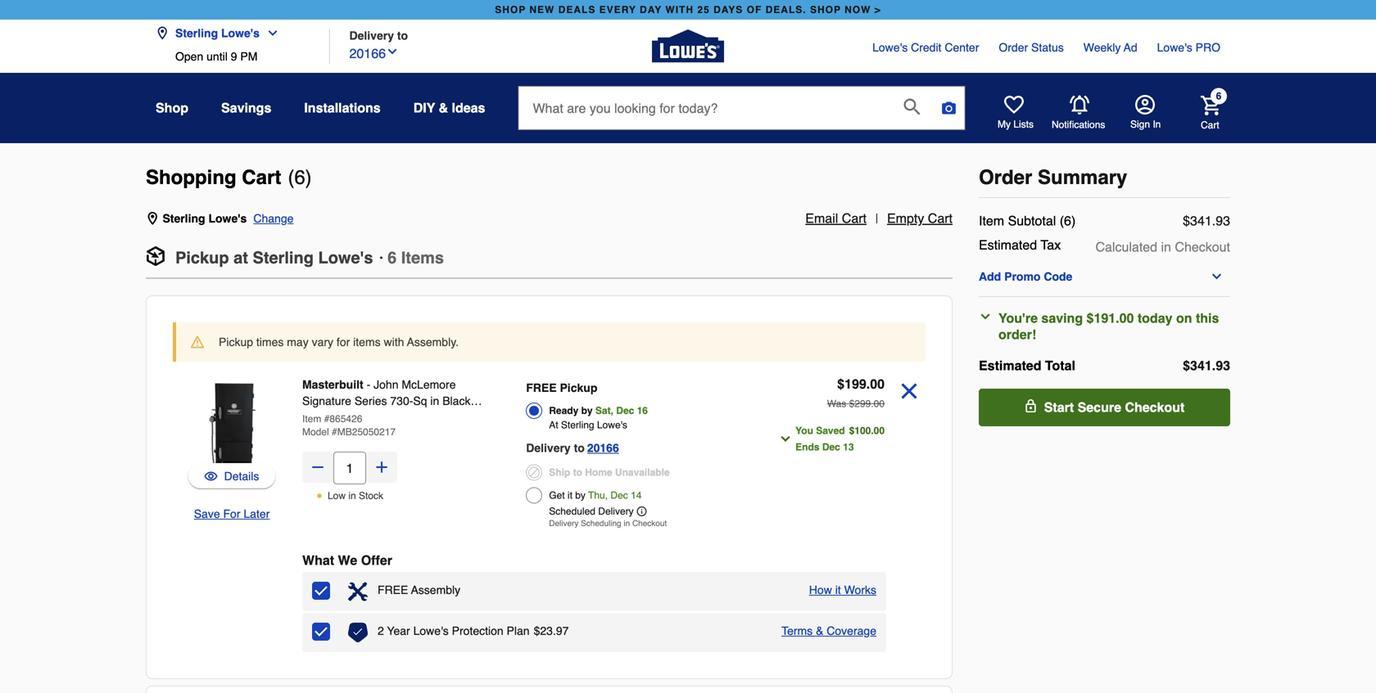 Task type: locate. For each thing, give the bounding box(es) containing it.
1 horizontal spatial item
[[979, 213, 1005, 229]]

credit
[[911, 41, 942, 54]]

start secure checkout
[[1044, 400, 1185, 415]]

0 horizontal spatial &
[[439, 100, 448, 116]]

save for later button
[[194, 506, 270, 523]]

2 93 from the top
[[1216, 358, 1231, 374]]

0 vertical spatial $ 341 . 93
[[1183, 213, 1231, 229]]

chevron down image inside you're saving  $191.00  today on this order! link
[[979, 311, 992, 324]]

16
[[637, 406, 648, 417]]

email cart button
[[806, 209, 867, 229]]

0 vertical spatial 93
[[1216, 213, 1231, 229]]

bullet image
[[380, 256, 383, 260]]

bullet image
[[316, 493, 323, 500]]

& inside button
[[439, 100, 448, 116]]

1 vertical spatial $ 341 . 93
[[1183, 358, 1231, 374]]

delivery scheduling in checkout
[[549, 519, 667, 529]]

0 vertical spatial order
[[999, 41, 1028, 54]]

location image
[[156, 27, 169, 40]]

$ 341 . 93 down this
[[1183, 358, 1231, 374]]

0 vertical spatial pickup
[[175, 249, 229, 268]]

order summary
[[979, 166, 1128, 189]]

0 horizontal spatial 20166
[[349, 46, 386, 61]]

1 93 from the top
[[1216, 213, 1231, 229]]

dec left 16
[[616, 406, 634, 417]]

delivery for delivery to
[[349, 29, 394, 42]]

.00 down 299
[[871, 426, 885, 437]]

1 vertical spatial 20166
[[587, 442, 619, 455]]

1 $ 341 . 93 from the top
[[1183, 213, 1231, 229]]

cart right email
[[842, 211, 867, 226]]

sterling right location image
[[163, 212, 205, 225]]

1 vertical spatial checkout
[[1125, 400, 1185, 415]]

to for delivery to 20166
[[574, 442, 585, 455]]

2 horizontal spatial chevron down image
[[1211, 270, 1224, 283]]

in right low
[[348, 491, 356, 502]]

2 341 from the top
[[1191, 358, 1212, 374]]

1 horizontal spatial &
[[816, 625, 824, 638]]

sign
[[1131, 119, 1150, 130]]

minus image
[[310, 460, 326, 476]]

checkout down info icon
[[633, 519, 667, 529]]

6
[[1216, 90, 1222, 102], [294, 166, 305, 189], [388, 249, 397, 268]]

estimated total
[[979, 358, 1076, 374]]

93 up calculated in checkout
[[1216, 213, 1231, 229]]

1 horizontal spatial 20166 button
[[587, 439, 619, 458]]

#mb25050217
[[332, 427, 396, 438]]

341 down this
[[1191, 358, 1212, 374]]

sterling up open at left
[[175, 27, 218, 40]]

1 horizontal spatial chevron down image
[[779, 433, 792, 446]]

cart
[[1201, 119, 1220, 131], [242, 166, 281, 189], [842, 211, 867, 226], [928, 211, 953, 226]]

plan
[[507, 625, 530, 638]]

20166 down delivery to at left
[[349, 46, 386, 61]]

order
[[999, 41, 1028, 54], [979, 166, 1033, 189]]

gas
[[302, 411, 323, 424]]

items
[[401, 249, 444, 268]]

9
[[231, 50, 237, 63]]

2 vertical spatial .
[[553, 625, 556, 638]]

2 horizontal spatial 6
[[1216, 90, 1222, 102]]

lowe's credit center
[[873, 41, 979, 54]]

on
[[1177, 311, 1193, 326]]

delivery down scheduled
[[549, 519, 579, 529]]

0 vertical spatial it
[[568, 490, 573, 502]]

. right "plan"
[[553, 625, 556, 638]]

lowe's down sat,
[[597, 420, 628, 431]]

None search field
[[518, 86, 966, 145]]

2 vertical spatial to
[[573, 467, 582, 479]]

chevron down image down delivery to at left
[[386, 45, 399, 58]]

item up estimated tax on the top of page
[[979, 213, 1005, 229]]

free up ready
[[526, 382, 557, 395]]

shop left new
[[495, 4, 526, 16]]

$ 341 . 93 for estimated total
[[1183, 358, 1231, 374]]

1 vertical spatial pickup
[[219, 336, 253, 349]]

secure image
[[1025, 400, 1038, 413]]

john
[[374, 379, 399, 392]]

item up model
[[302, 414, 321, 425]]

pickup image
[[146, 247, 166, 266]]

.00 up 100 at the bottom right
[[871, 399, 885, 410]]

lowe's home improvement cart image
[[1201, 96, 1221, 115]]

free pickup
[[526, 382, 598, 395]]

cart for email cart
[[842, 211, 867, 226]]

1 vertical spatial &
[[816, 625, 824, 638]]

order up item subtotal (6)
[[979, 166, 1033, 189]]

0 horizontal spatial chevron down image
[[386, 45, 399, 58]]

1 horizontal spatial free
[[526, 382, 557, 395]]

summary
[[1038, 166, 1128, 189]]

by left thu,
[[575, 490, 586, 502]]

0 vertical spatial dec
[[616, 406, 634, 417]]

lowe's pro
[[1157, 41, 1221, 54]]

0 vertical spatial estimated
[[979, 238, 1037, 253]]

terms
[[782, 625, 813, 638]]

item inside item #865426 model #mb25050217
[[302, 414, 321, 425]]

1 vertical spatial item
[[302, 414, 321, 425]]

by up at sterling lowe's
[[581, 406, 593, 417]]

unavailable
[[615, 467, 670, 479]]

0 horizontal spatial free
[[378, 584, 408, 597]]

>
[[875, 4, 881, 16]]

start
[[1044, 400, 1074, 415]]

terms & coverage button
[[782, 624, 877, 640]]

sterling
[[175, 27, 218, 40], [163, 212, 205, 225], [253, 249, 314, 268], [561, 420, 595, 431]]

option group
[[526, 377, 754, 533]]

assembly image
[[348, 583, 368, 602]]

2 $ 341 . 93 from the top
[[1183, 358, 1231, 374]]

lowe's right year
[[413, 625, 449, 638]]

checkout for calculated in checkout
[[1175, 240, 1231, 255]]

you're saving  $191.00  today on this order!
[[999, 311, 1220, 342]]

1 horizontal spatial 6
[[388, 249, 397, 268]]

1 vertical spatial 93
[[1216, 358, 1231, 374]]

2 vertical spatial pickup
[[560, 382, 598, 395]]

1 vertical spatial order
[[979, 166, 1033, 189]]

model
[[302, 427, 329, 438]]

sterling down ready
[[561, 420, 595, 431]]

1 vertical spatial 20166 button
[[587, 439, 619, 458]]

delivery for delivery to 20166
[[526, 442, 571, 455]]

checkout for start secure checkout
[[1125, 400, 1185, 415]]

0 vertical spatial free
[[526, 382, 557, 395]]

chevron down image
[[386, 45, 399, 58], [779, 433, 792, 446]]

2 vertical spatial dec
[[611, 490, 628, 502]]

chevron down image left you
[[779, 433, 792, 446]]

cart right empty
[[928, 211, 953, 226]]

delivery up installations
[[349, 29, 394, 42]]

0 horizontal spatial 20166 button
[[349, 42, 399, 64]]

2 vertical spatial checkout
[[633, 519, 667, 529]]

get it by thu, dec 14
[[549, 490, 642, 502]]

open until 9 pm
[[175, 50, 258, 63]]

you saved $ 100 .00 ends dec 13
[[796, 426, 885, 454]]

estimated down item subtotal (6)
[[979, 238, 1037, 253]]

savings
[[221, 100, 271, 116]]

&
[[439, 100, 448, 116], [816, 625, 824, 638]]

93 down this
[[1216, 358, 1231, 374]]

. up calculated in checkout
[[1212, 213, 1216, 229]]

in right "calculated"
[[1161, 240, 1172, 255]]

protection
[[452, 625, 504, 638]]

. down this
[[1212, 358, 1216, 374]]

sat,
[[596, 406, 614, 417]]

this
[[1196, 311, 1220, 326]]

lowe's
[[221, 27, 260, 40], [873, 41, 908, 54], [1157, 41, 1193, 54], [208, 212, 247, 225], [318, 249, 373, 268], [597, 420, 628, 431], [413, 625, 449, 638]]

1 vertical spatial to
[[574, 442, 585, 455]]

block image
[[526, 465, 543, 481]]

20166 button
[[349, 42, 399, 64], [587, 439, 619, 458]]

center
[[945, 41, 979, 54]]

0 horizontal spatial chevron down image
[[260, 27, 279, 40]]

save for later
[[194, 508, 270, 521]]

$ down on
[[1183, 358, 1191, 374]]

weekly ad
[[1084, 41, 1138, 54]]

0 vertical spatial item
[[979, 213, 1005, 229]]

1 horizontal spatial 20166
[[587, 442, 619, 455]]

1 vertical spatial free
[[378, 584, 408, 597]]

details button
[[188, 464, 276, 490], [205, 469, 259, 485]]

0 vertical spatial 341
[[1191, 213, 1212, 229]]

& inside button
[[816, 625, 824, 638]]

year
[[387, 625, 410, 638]]

730-
[[390, 395, 413, 408]]

delivery up "delivery scheduling in checkout"
[[598, 506, 634, 518]]

1 horizontal spatial shop
[[810, 4, 841, 16]]

341 up calculated in checkout
[[1191, 213, 1212, 229]]

details
[[224, 470, 259, 483]]

shop left now
[[810, 4, 841, 16]]

cart inside email cart button
[[842, 211, 867, 226]]

chevron down image
[[260, 27, 279, 40], [1211, 270, 1224, 283], [979, 311, 992, 324]]

at
[[234, 249, 248, 268]]

0 vertical spatial checkout
[[1175, 240, 1231, 255]]

get
[[549, 490, 565, 502]]

it right how
[[835, 584, 841, 597]]

341
[[1191, 213, 1212, 229], [1191, 358, 1212, 374]]

delivery
[[349, 29, 394, 42], [526, 442, 571, 455], [598, 506, 634, 518], [549, 519, 579, 529]]

in right scheduling
[[624, 519, 630, 529]]

$
[[1183, 213, 1191, 229], [1183, 358, 1191, 374], [838, 377, 845, 392], [849, 399, 855, 410], [849, 426, 855, 437], [534, 625, 540, 638]]

free inside option group
[[526, 382, 557, 395]]

$ up 13
[[849, 426, 855, 437]]

sign in
[[1131, 119, 1161, 130]]

0 vertical spatial .
[[1212, 213, 1216, 229]]

cart inside empty cart 'button'
[[928, 211, 953, 226]]

2 estimated from the top
[[979, 358, 1042, 374]]

1 vertical spatial 6
[[294, 166, 305, 189]]

0 vertical spatial 20166
[[349, 46, 386, 61]]

1 estimated from the top
[[979, 238, 1037, 253]]

sterling lowe's change
[[163, 212, 294, 225]]

at
[[549, 420, 558, 431]]

1 vertical spatial 341
[[1191, 358, 1212, 374]]

20166 button up home
[[587, 439, 619, 458]]

0 vertical spatial 20166 button
[[349, 42, 399, 64]]

20166
[[349, 46, 386, 61], [587, 442, 619, 455]]

2 vertical spatial 6
[[388, 249, 397, 268]]

diy & ideas button
[[414, 93, 485, 123]]

search image
[[904, 99, 921, 115]]

$191.00
[[1087, 311, 1134, 326]]

lists
[[1014, 119, 1034, 130]]

later
[[244, 508, 270, 521]]

works
[[844, 584, 877, 597]]

low
[[328, 491, 346, 502]]

free down offer
[[378, 584, 408, 597]]

.00 inside you saved $ 100 .00 ends dec 13
[[871, 426, 885, 437]]

delivery down the at
[[526, 442, 571, 455]]

lowe's inside button
[[221, 27, 260, 40]]

dec down saved
[[822, 442, 841, 454]]

home
[[585, 467, 613, 479]]

cart left (
[[242, 166, 281, 189]]

estimated for estimated tax
[[979, 238, 1037, 253]]

lowe's up 9
[[221, 27, 260, 40]]

subtotal
[[1008, 213, 1056, 229]]

0 horizontal spatial item
[[302, 414, 321, 425]]

Search Query text field
[[519, 87, 891, 129]]

lowe's left "pro"
[[1157, 41, 1193, 54]]

1 vertical spatial estimated
[[979, 358, 1042, 374]]

terms & coverage
[[782, 625, 877, 638]]

100
[[855, 426, 871, 437]]

pickup left 'times'
[[219, 336, 253, 349]]

20166 button up installations
[[349, 42, 399, 64]]

cart down "lowe's home improvement cart" icon
[[1201, 119, 1220, 131]]

with
[[666, 4, 694, 16]]

info image
[[637, 507, 647, 517]]

plus image
[[374, 460, 390, 476]]

checkout inside button
[[1125, 400, 1185, 415]]

0 vertical spatial 6
[[1216, 90, 1222, 102]]

1 vertical spatial by
[[575, 490, 586, 502]]

checkout right secure
[[1125, 400, 1185, 415]]

& right diy
[[439, 100, 448, 116]]

1 341 from the top
[[1191, 213, 1212, 229]]

it right get
[[568, 490, 573, 502]]

estimated down order!
[[979, 358, 1042, 374]]

free assembly
[[378, 584, 461, 597]]

0 horizontal spatial it
[[568, 490, 573, 502]]

lowe's credit center link
[[873, 39, 979, 56]]

lowe's home improvement notification center image
[[1070, 95, 1090, 115]]

secure
[[1078, 400, 1122, 415]]

option group containing free pickup
[[526, 377, 754, 533]]

for
[[337, 336, 350, 349]]

pickup left at
[[175, 249, 229, 268]]

1 horizontal spatial chevron down image
[[979, 311, 992, 324]]

my lists link
[[998, 95, 1034, 131]]

save
[[194, 508, 220, 521]]

saving
[[1042, 311, 1083, 326]]

0 vertical spatial .00
[[867, 377, 885, 392]]

20166 up home
[[587, 442, 619, 455]]

1 shop from the left
[[495, 4, 526, 16]]

order left status
[[999, 41, 1028, 54]]

& right terms
[[816, 625, 824, 638]]

in right sq in the left of the page
[[431, 395, 439, 408]]

shop new deals every day with 25 days of deals. shop now > link
[[492, 0, 885, 20]]

pickup up ready
[[560, 382, 598, 395]]

sterling lowe's button
[[156, 17, 286, 50]]

.00 up 299
[[867, 377, 885, 392]]

it inside button
[[835, 584, 841, 597]]

checkout up this
[[1175, 240, 1231, 255]]

$ right "plan"
[[534, 625, 540, 638]]

shop new deals every day with 25 days of deals. shop now >
[[495, 4, 881, 16]]

1 vertical spatial chevron down image
[[779, 433, 792, 446]]

it
[[568, 490, 573, 502], [835, 584, 841, 597]]

lowe's inside option group
[[597, 420, 628, 431]]

estimated tax
[[979, 238, 1061, 253]]

1 vertical spatial dec
[[822, 442, 841, 454]]

pickup at sterling lowe's
[[175, 249, 373, 268]]

2 vertical spatial .00
[[871, 426, 885, 437]]

6 for 6 items
[[388, 249, 397, 268]]

deals.
[[766, 4, 807, 16]]

1 vertical spatial .
[[1212, 358, 1216, 374]]

1 vertical spatial chevron down image
[[1211, 270, 1224, 283]]

order for order status
[[999, 41, 1028, 54]]

2 vertical spatial chevron down image
[[979, 311, 992, 324]]

0 vertical spatial &
[[439, 100, 448, 116]]

0 horizontal spatial shop
[[495, 4, 526, 16]]

1 horizontal spatial it
[[835, 584, 841, 597]]

0 vertical spatial to
[[397, 29, 408, 42]]

1 vertical spatial it
[[835, 584, 841, 597]]

$ 341 . 93 up calculated in checkout
[[1183, 213, 1231, 229]]

status
[[1032, 41, 1064, 54]]

20166 inside option group
[[587, 442, 619, 455]]

protection plan filled image
[[348, 624, 368, 643]]

dec left 14
[[611, 490, 628, 502]]

6 for 6
[[1216, 90, 1222, 102]]



Task type: vqa. For each thing, say whether or not it's contained in the screenshot.
concrete,
no



Task type: describe. For each thing, give the bounding box(es) containing it.
times
[[256, 336, 284, 349]]

#865426
[[324, 414, 362, 425]]

in inside john mclemore signature series 730-sq in black gas smoker
[[431, 395, 439, 408]]

camera image
[[941, 100, 957, 116]]

$ right was
[[849, 399, 855, 410]]

. for item subtotal (6)
[[1212, 213, 1216, 229]]

)
[[305, 166, 312, 189]]

calculated
[[1096, 240, 1158, 255]]

$ 341 . 93 for item subtotal (6)
[[1183, 213, 1231, 229]]

pickup for pickup at sterling lowe's
[[175, 249, 229, 268]]

smoker
[[327, 411, 366, 424]]

0 vertical spatial chevron down image
[[260, 27, 279, 40]]

empty cart button
[[887, 209, 953, 229]]

add
[[979, 270, 1001, 283]]

$ up was
[[838, 377, 845, 392]]

to for ship to home unavailable
[[573, 467, 582, 479]]

order!
[[999, 327, 1037, 342]]

what
[[302, 553, 334, 569]]

it for get
[[568, 490, 573, 502]]

calculated in checkout
[[1096, 240, 1231, 255]]

empty
[[887, 211, 925, 226]]

you
[[796, 426, 814, 437]]

checkout inside option group
[[633, 519, 667, 529]]

today
[[1138, 311, 1173, 326]]

dec inside you saved $ 100 .00 ends dec 13
[[822, 442, 841, 454]]

location image
[[146, 212, 159, 225]]

you're
[[999, 311, 1038, 326]]

day
[[640, 4, 662, 16]]

299
[[855, 399, 871, 410]]

for
[[223, 508, 240, 521]]

lowe's down shopping cart ( 6 )
[[208, 212, 247, 225]]

items
[[353, 336, 381, 349]]

item for item subtotal (6)
[[979, 213, 1005, 229]]

in inside option group
[[624, 519, 630, 529]]

saved
[[816, 426, 845, 437]]

my
[[998, 119, 1011, 130]]

delivery to
[[349, 29, 408, 42]]

sterling lowe's
[[175, 27, 260, 40]]

93 for estimated total
[[1216, 358, 1231, 374]]

93 for item subtotal (6)
[[1216, 213, 1231, 229]]

lowe's left bullet icon
[[318, 249, 373, 268]]

item for item #865426 model #mb25050217
[[302, 414, 321, 425]]

of
[[747, 4, 762, 16]]

we
[[338, 553, 357, 569]]

& for diy
[[439, 100, 448, 116]]

order for order summary
[[979, 166, 1033, 189]]

. for estimated total
[[1212, 358, 1216, 374]]

what we offer
[[302, 553, 392, 569]]

code
[[1044, 270, 1073, 283]]

lowe's home improvement lists image
[[1005, 95, 1024, 115]]

you're saving  $191.00  today on this order! link
[[979, 311, 1224, 343]]

lowe's home improvement account image
[[1136, 95, 1155, 115]]

promo
[[1005, 270, 1041, 283]]

diy & ideas
[[414, 100, 485, 116]]

pickup inside option group
[[560, 382, 598, 395]]

ship
[[549, 467, 570, 479]]

25
[[698, 4, 710, 16]]

lowe's pro link
[[1157, 39, 1221, 56]]

offer
[[361, 553, 392, 569]]

pickup times may vary for items with assembly.
[[219, 336, 459, 349]]

lowe's home improvement logo image
[[652, 10, 724, 82]]

0 vertical spatial chevron down image
[[386, 45, 399, 58]]

Low in Stock number field
[[333, 452, 366, 485]]

weekly
[[1084, 41, 1121, 54]]

sterling down change link at top
[[253, 249, 314, 268]]

remove item image
[[895, 377, 924, 406]]

341 for estimated total
[[1191, 358, 1212, 374]]

& for terms
[[816, 625, 824, 638]]

weekly ad link
[[1084, 39, 1138, 56]]

2 year lowe's protection plan $ 23 . 97
[[378, 625, 569, 638]]

thu,
[[588, 490, 608, 502]]

every
[[599, 4, 636, 16]]

how
[[809, 584, 832, 597]]

free for free assembly
[[378, 584, 408, 597]]

1 vertical spatial .00
[[871, 399, 885, 410]]

coverage
[[827, 625, 877, 638]]

scheduling
[[581, 519, 622, 529]]

estimated for estimated total
[[979, 358, 1042, 374]]

shop button
[[156, 93, 188, 123]]

20166 button inside option group
[[587, 439, 619, 458]]

cart for shopping cart ( 6 )
[[242, 166, 281, 189]]

2 shop from the left
[[810, 4, 841, 16]]

free for free pickup
[[526, 382, 557, 395]]

with
[[384, 336, 404, 349]]

new
[[530, 4, 555, 16]]

shopping
[[146, 166, 236, 189]]

notifications
[[1052, 119, 1106, 130]]

ad
[[1124, 41, 1138, 54]]

sterling inside option group
[[561, 420, 595, 431]]

mclemore
[[402, 379, 456, 392]]

cart for empty cart
[[928, 211, 953, 226]]

$ inside you saved $ 100 .00 ends dec 13
[[849, 426, 855, 437]]

lowe's left credit
[[873, 41, 908, 54]]

scheduled
[[549, 506, 596, 518]]

delivery for delivery scheduling in checkout
[[549, 519, 579, 529]]

341 for item subtotal (6)
[[1191, 213, 1212, 229]]

how it works
[[809, 584, 877, 597]]

pickup for pickup times may vary for items with assembly.
[[219, 336, 253, 349]]

13
[[843, 442, 854, 454]]

diy
[[414, 100, 435, 116]]

john mclemore signature series 730-sq in black gas smoker image
[[173, 375, 291, 493]]

quickview image
[[205, 469, 218, 485]]

days
[[714, 4, 743, 16]]

assembly
[[411, 584, 461, 597]]

email
[[806, 211, 838, 226]]

how it works button
[[809, 583, 877, 599]]

shop
[[156, 100, 188, 116]]

warning image
[[191, 336, 204, 349]]

0 horizontal spatial 6
[[294, 166, 305, 189]]

14
[[631, 490, 642, 502]]

0 vertical spatial by
[[581, 406, 593, 417]]

my lists
[[998, 119, 1034, 130]]

(
[[288, 166, 294, 189]]

$ up calculated in checkout
[[1183, 213, 1191, 229]]

it for how
[[835, 584, 841, 597]]

23
[[540, 625, 553, 638]]

6 items
[[388, 249, 444, 268]]

item #865426 model #mb25050217
[[302, 414, 396, 438]]

total
[[1045, 358, 1076, 374]]

deals
[[559, 4, 596, 16]]

item subtotal (6)
[[979, 213, 1076, 229]]

installations
[[304, 100, 381, 116]]

to for delivery to
[[397, 29, 408, 42]]

start secure checkout button
[[979, 389, 1231, 427]]

assembly.
[[407, 336, 459, 349]]

sterling inside button
[[175, 27, 218, 40]]

email cart
[[806, 211, 867, 226]]

add promo code link
[[979, 270, 1231, 283]]

vary
[[312, 336, 334, 349]]

ready
[[549, 406, 579, 417]]



